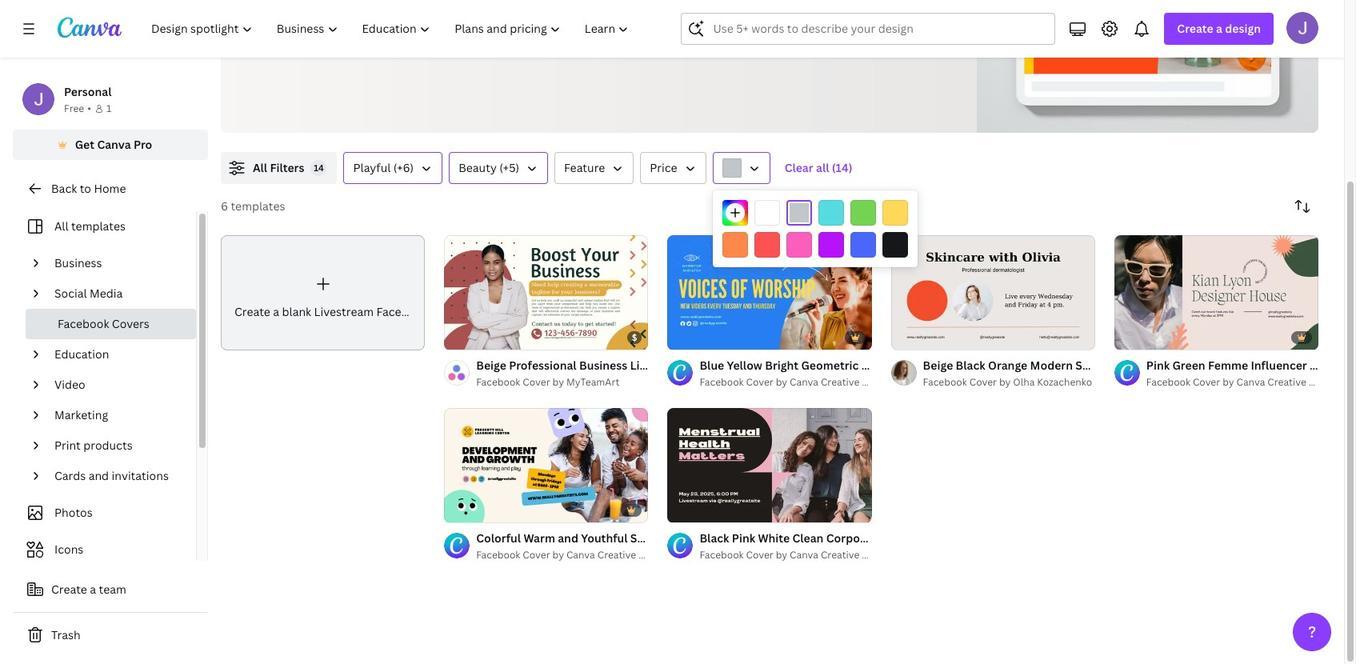 Task type: describe. For each thing, give the bounding box(es) containing it.
free •
[[64, 101, 91, 115]]

create a team button
[[13, 573, 208, 605]]

#fd5152 image
[[754, 232, 780, 258]]

livestream for quality
[[371, 19, 439, 37]]

#c1c6cb image
[[786, 200, 812, 226]]

create a design
[[1177, 21, 1261, 36]]

all filters
[[253, 160, 304, 175]]

livestream for business
[[630, 358, 691, 373]]

all templates
[[54, 218, 126, 233]]

6
[[221, 198, 228, 214]]

by for black pink white clean corporate period education facebook cover image on the bottom of the page
[[776, 548, 787, 561]]

(14)
[[832, 160, 852, 175]]

studio for blue yellow bright geometric youth church livestream facebook cover "image"'s 'facebook cover by canva creative studio' link
[[862, 375, 892, 389]]

cards
[[54, 468, 86, 483]]

beige professional business livestream facebook cover image
[[444, 235, 648, 350]]

free
[[64, 101, 84, 115]]

blank
[[282, 304, 311, 319]]

playful (+6)
[[353, 160, 414, 175]]

colorful warm and youthful school livestream facebook cover image
[[444, 408, 648, 523]]

canva for colorful warm and youthful school livestream facebook cover image
[[566, 548, 595, 561]]

playful
[[353, 160, 391, 175]]

1
[[106, 101, 111, 115]]

#ffffff image
[[754, 200, 780, 226]]

all for all filters
[[253, 160, 267, 175]]

education link
[[48, 339, 186, 369]]

video link
[[48, 369, 186, 400]]

0 horizontal spatial covers
[[112, 316, 149, 331]]

create for create a design
[[1177, 21, 1213, 36]]

social media link
[[48, 278, 186, 309]]

beige
[[476, 358, 506, 373]]

print
[[54, 437, 81, 453]]

high
[[295, 19, 322, 37]]

$
[[632, 331, 637, 343]]

by for blue yellow bright geometric youth church livestream facebook cover "image"
[[776, 375, 787, 389]]

0 vertical spatial business
[[54, 255, 102, 270]]

quality
[[325, 19, 368, 37]]

creative for pink green femme influencer fashion and beauty livestream facebook cover image
[[1267, 375, 1306, 389]]

0 vertical spatial covers
[[504, 19, 547, 37]]

social
[[54, 285, 87, 301]]

team
[[99, 581, 126, 597]]

photos
[[54, 505, 93, 520]]

facebook cover by olha kozachenko link
[[923, 374, 1095, 390]]

create a blank livestream facebook cover element
[[221, 235, 463, 350]]

print products link
[[48, 430, 186, 461]]

clear all (14)
[[785, 160, 852, 175]]

2 livestream facebook covers templates image from the left
[[1025, 0, 1271, 74]]

to
[[80, 181, 91, 196]]

next
[[668, 19, 695, 37]]

browse high quality livestream facebook covers templates for your next design
[[246, 19, 738, 37]]

media
[[90, 285, 123, 301]]

price button
[[640, 152, 706, 184]]

create a team
[[51, 581, 126, 597]]

by for beige black orange modern skincare livestream facebook cover image
[[999, 375, 1011, 389]]

by inside beige professional business livestream facebook cover facebook cover by myteamart
[[552, 375, 564, 389]]

education
[[54, 346, 109, 361]]

get canva pro
[[75, 137, 152, 152]]

get
[[75, 137, 94, 152]]

print products
[[54, 437, 133, 453]]

playful (+6) button
[[344, 152, 443, 184]]

trash link
[[13, 619, 208, 651]]

#c1c6cb image
[[722, 158, 741, 178]]

#fed958 image
[[882, 200, 908, 226]]

facebook cover by canva creative studio link for blue yellow bright geometric youth church livestream facebook cover "image"
[[700, 374, 892, 390]]

facebook cover by olha kozachenko
[[923, 375, 1092, 389]]

a for blank
[[273, 304, 279, 319]]

(+6)
[[393, 160, 414, 175]]

#c1c6cb image
[[786, 200, 812, 226]]

clear all (14) button
[[777, 152, 860, 184]]

and
[[89, 468, 109, 483]]

creative for colorful warm and youthful school livestream facebook cover image
[[597, 548, 636, 561]]

feature
[[564, 160, 605, 175]]

all for all templates
[[54, 218, 68, 233]]

olha
[[1013, 375, 1035, 389]]

facebook cover by canva creative studio for pink green femme influencer fashion and beauty livestream facebook cover image
[[1146, 375, 1339, 389]]

creative for black pink white clean corporate period education facebook cover image on the bottom of the page
[[821, 548, 860, 561]]

facebook covers
[[58, 316, 149, 331]]

for
[[616, 19, 634, 37]]



Task type: vqa. For each thing, say whether or not it's contained in the screenshot.
Create to the middle
yes



Task type: locate. For each thing, give the bounding box(es) containing it.
1 horizontal spatial all
[[253, 160, 267, 175]]

create a design button
[[1164, 13, 1274, 45]]

facebook cover by canva creative studio link for black pink white clean corporate period education facebook cover image on the bottom of the page
[[700, 547, 892, 563]]

canva for black pink white clean corporate period education facebook cover image on the bottom of the page
[[790, 548, 818, 561]]

0 horizontal spatial business
[[54, 255, 102, 270]]

business
[[54, 255, 102, 270], [579, 358, 627, 373]]

black pink white clean corporate period education facebook cover image
[[668, 408, 872, 523]]

#fd5ebb image
[[786, 232, 812, 258], [786, 232, 812, 258]]

a
[[1216, 21, 1222, 36], [273, 304, 279, 319], [90, 581, 96, 597]]

0 vertical spatial a
[[1216, 21, 1222, 36]]

browse
[[246, 19, 292, 37]]

2 vertical spatial create
[[51, 581, 87, 597]]

all
[[253, 160, 267, 175], [54, 218, 68, 233]]

facebook
[[442, 19, 501, 37], [376, 304, 428, 319], [58, 316, 109, 331], [693, 358, 745, 373], [476, 375, 520, 389], [700, 375, 744, 389], [923, 375, 967, 389], [1146, 375, 1190, 389], [476, 548, 520, 561], [700, 548, 744, 561]]

14
[[314, 162, 324, 174]]

creative for blue yellow bright geometric youth church livestream facebook cover "image"
[[821, 375, 860, 389]]

canva
[[97, 137, 131, 152], [790, 375, 818, 389], [1236, 375, 1265, 389], [566, 548, 595, 561], [790, 548, 818, 561]]

1 vertical spatial templates
[[231, 198, 285, 214]]

2 horizontal spatial templates
[[550, 19, 612, 37]]

professional
[[509, 358, 577, 373]]

1 vertical spatial covers
[[112, 316, 149, 331]]

create
[[1177, 21, 1213, 36], [234, 304, 270, 319], [51, 581, 87, 597]]

1 horizontal spatial business
[[579, 358, 627, 373]]

facebook cover by canva creative studio for blue yellow bright geometric youth church livestream facebook cover "image"
[[700, 375, 892, 389]]

personal
[[64, 84, 112, 99]]

canva inside button
[[97, 137, 131, 152]]

facebook cover by canva creative studio link for pink green femme influencer fashion and beauty livestream facebook cover image
[[1146, 374, 1339, 390]]

photos link
[[22, 497, 186, 528]]

invitations
[[112, 468, 169, 483]]

beige professional business livestream facebook cover facebook cover by myteamart
[[476, 358, 780, 389]]

create inside 'button'
[[51, 581, 87, 597]]

1 horizontal spatial design
[[1225, 21, 1261, 36]]

templates for 6 templates
[[231, 198, 285, 214]]

beige black orange modern skincare livestream facebook cover image
[[891, 235, 1095, 350]]

#b612fb image
[[818, 232, 844, 258], [818, 232, 844, 258]]

facebook cover by canva creative studio for colorful warm and youthful school livestream facebook cover image
[[476, 548, 669, 561]]

templates for all templates
[[71, 218, 126, 233]]

facebook cover by myteamart link
[[476, 374, 648, 390]]

blue yellow bright geometric youth church livestream facebook cover image
[[668, 235, 872, 350]]

studio for 'facebook cover by canva creative studio' link for pink green femme influencer fashion and beauty livestream facebook cover image
[[1309, 375, 1339, 389]]

0 vertical spatial livestream
[[371, 19, 439, 37]]

filters
[[270, 160, 304, 175]]

get canva pro button
[[13, 129, 208, 160]]

back to home link
[[13, 173, 208, 205]]

jacob simon image
[[1286, 12, 1318, 44]]

a for design
[[1216, 21, 1222, 36]]

#c1c6cb image
[[722, 158, 741, 178]]

#15181b image
[[882, 232, 908, 258], [882, 232, 908, 258]]

#fd5152 image
[[754, 232, 780, 258]]

business up social
[[54, 255, 102, 270]]

cards and invitations
[[54, 468, 169, 483]]

create for create a blank livestream facebook cover
[[234, 304, 270, 319]]

livestream inside create a blank livestream facebook cover element
[[314, 304, 374, 319]]

your
[[637, 19, 665, 37]]

0 horizontal spatial templates
[[71, 218, 126, 233]]

back to home
[[51, 181, 126, 196]]

icons
[[54, 541, 83, 557]]

1 livestream facebook covers templates image from the left
[[977, 0, 1318, 133]]

covers
[[504, 19, 547, 37], [112, 316, 149, 331]]

livestream down the $
[[630, 358, 691, 373]]

pro
[[134, 137, 152, 152]]

1 vertical spatial a
[[273, 304, 279, 319]]

livestream inside beige professional business livestream facebook cover facebook cover by myteamart
[[630, 358, 691, 373]]

canva for blue yellow bright geometric youth church livestream facebook cover "image"
[[790, 375, 818, 389]]

#4a66fb image
[[850, 232, 876, 258]]

14 filter options selected element
[[311, 160, 327, 176]]

clear
[[785, 160, 813, 175]]

0 vertical spatial templates
[[550, 19, 612, 37]]

2 vertical spatial livestream
[[630, 358, 691, 373]]

products
[[83, 437, 133, 453]]

facebook cover by canva creative studio for black pink white clean corporate period education facebook cover image on the bottom of the page
[[700, 548, 892, 561]]

beauty (+5) button
[[449, 152, 548, 184]]

2 vertical spatial templates
[[71, 218, 126, 233]]

#74d353 image
[[850, 200, 876, 226], [850, 200, 876, 226]]

create inside dropdown button
[[1177, 21, 1213, 36]]

Search search field
[[713, 14, 1045, 44]]

all left filters
[[253, 160, 267, 175]]

1 vertical spatial create
[[234, 304, 270, 319]]

a inside 'button'
[[90, 581, 96, 597]]

0 vertical spatial all
[[253, 160, 267, 175]]

6 templates
[[221, 198, 285, 214]]

business up the "myteamart"
[[579, 358, 627, 373]]

templates
[[550, 19, 612, 37], [231, 198, 285, 214], [71, 218, 126, 233]]

None search field
[[681, 13, 1055, 45]]

beauty
[[459, 160, 497, 175]]

by for pink green femme influencer fashion and beauty livestream facebook cover image
[[1223, 375, 1234, 389]]

#fe884c image
[[722, 232, 748, 258], [722, 232, 748, 258]]

0 horizontal spatial design
[[698, 19, 738, 37]]

1 horizontal spatial covers
[[504, 19, 547, 37]]

1 horizontal spatial create
[[234, 304, 270, 319]]

marketing
[[54, 407, 108, 422]]

beige professional business livestream facebook cover link
[[476, 357, 780, 374]]

#ffffff image
[[754, 200, 780, 226]]

studio for 'facebook cover by canva creative studio' link for colorful warm and youthful school livestream facebook cover image
[[639, 548, 669, 561]]

livestream facebook covers templates image
[[977, 0, 1318, 133], [1025, 0, 1271, 74]]

pink green femme influencer fashion and beauty livestream facebook cover image
[[1114, 235, 1318, 350]]

price
[[650, 160, 677, 175]]

cover
[[431, 304, 463, 319], [748, 358, 780, 373], [523, 375, 550, 389], [746, 375, 773, 389], [969, 375, 997, 389], [1193, 375, 1220, 389], [523, 548, 550, 561], [746, 548, 773, 561]]

creative
[[821, 375, 860, 389], [1267, 375, 1306, 389], [597, 548, 636, 561], [821, 548, 860, 561]]

all
[[816, 160, 829, 175]]

by for colorful warm and youthful school livestream facebook cover image
[[552, 548, 564, 561]]

add a new color image
[[722, 200, 748, 226], [722, 200, 748, 226]]

facebook cover by canva creative studio
[[700, 375, 892, 389], [1146, 375, 1339, 389], [476, 548, 669, 561], [700, 548, 892, 561]]

#55dbe0 image
[[818, 200, 844, 226], [818, 200, 844, 226]]

1 vertical spatial all
[[54, 218, 68, 233]]

canva for pink green femme influencer fashion and beauty livestream facebook cover image
[[1236, 375, 1265, 389]]

studio
[[862, 375, 892, 389], [1309, 375, 1339, 389], [639, 548, 669, 561], [862, 548, 892, 561]]

business link
[[48, 248, 186, 278]]

kozachenko
[[1037, 375, 1092, 389]]

a inside dropdown button
[[1216, 21, 1222, 36]]

1 horizontal spatial a
[[273, 304, 279, 319]]

top level navigation element
[[141, 13, 643, 45]]

design inside dropdown button
[[1225, 21, 1261, 36]]

1 vertical spatial business
[[579, 358, 627, 373]]

design
[[698, 19, 738, 37], [1225, 21, 1261, 36]]

beauty (+5)
[[459, 160, 519, 175]]

#4a66fb image
[[850, 232, 876, 258]]

a for team
[[90, 581, 96, 597]]

create a blank livestream facebook cover
[[234, 304, 463, 319]]

2 horizontal spatial create
[[1177, 21, 1213, 36]]

studio for black pink white clean corporate period education facebook cover image on the bottom of the page 'facebook cover by canva creative studio' link
[[862, 548, 892, 561]]

Sort by button
[[1286, 190, 1318, 222]]

by
[[552, 375, 564, 389], [776, 375, 787, 389], [999, 375, 1011, 389], [1223, 375, 1234, 389], [552, 548, 564, 561], [776, 548, 787, 561]]

•
[[87, 101, 91, 115]]

myteamart
[[566, 375, 619, 389]]

templates right 6
[[231, 198, 285, 214]]

#fed958 image
[[882, 200, 908, 226]]

social media
[[54, 285, 123, 301]]

business inside beige professional business livestream facebook cover facebook cover by myteamart
[[579, 358, 627, 373]]

create a blank livestream facebook cover link
[[221, 235, 463, 350]]

video
[[54, 377, 85, 392]]

livestream for blank
[[314, 304, 374, 319]]

trash
[[51, 627, 81, 642]]

facebook cover by canva creative studio link for colorful warm and youthful school livestream facebook cover image
[[476, 547, 669, 563]]

cards and invitations link
[[48, 461, 186, 491]]

1 vertical spatial livestream
[[314, 304, 374, 319]]

icons link
[[22, 534, 186, 565]]

back
[[51, 181, 77, 196]]

marketing link
[[48, 400, 186, 430]]

livestream right blank
[[314, 304, 374, 319]]

templates down back to home
[[71, 218, 126, 233]]

0 vertical spatial create
[[1177, 21, 1213, 36]]

design left jacob simon icon
[[1225, 21, 1261, 36]]

feature button
[[554, 152, 634, 184]]

all templates link
[[22, 211, 186, 241]]

home
[[94, 181, 126, 196]]

create for create a team
[[51, 581, 87, 597]]

2 horizontal spatial a
[[1216, 21, 1222, 36]]

design right next
[[698, 19, 738, 37]]

templates left "for" at the left top
[[550, 19, 612, 37]]

2 vertical spatial a
[[90, 581, 96, 597]]

0 horizontal spatial create
[[51, 581, 87, 597]]

0 horizontal spatial a
[[90, 581, 96, 597]]

livestream right quality
[[371, 19, 439, 37]]

all down back
[[54, 218, 68, 233]]

(+5)
[[499, 160, 519, 175]]

1 horizontal spatial templates
[[231, 198, 285, 214]]

0 horizontal spatial all
[[54, 218, 68, 233]]

livestream
[[371, 19, 439, 37], [314, 304, 374, 319], [630, 358, 691, 373]]



